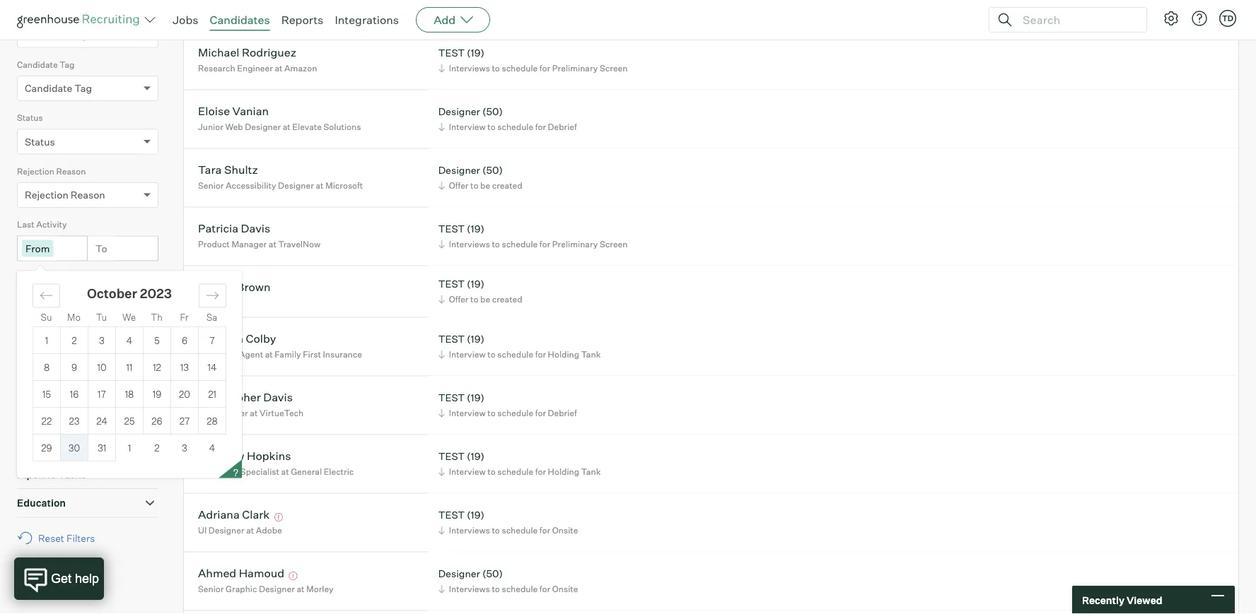 Task type: describe. For each thing, give the bounding box(es) containing it.
1 vertical spatial 2
[[155, 443, 160, 454]]

be for (50)
[[480, 181, 490, 191]]

hopkins
[[247, 449, 291, 464]]

brandon colby link
[[198, 332, 276, 348]]

elevate
[[292, 122, 322, 132]]

for inside the "designer (50) interviews to schedule for onsite"
[[540, 585, 551, 595]]

hamoud
[[239, 567, 284, 581]]

at inside tara shultz senior accessibility designer at microsoft
[[316, 181, 324, 191]]

tara
[[198, 163, 222, 177]]

at inside brandon colby insurance agent at family first insurance
[[265, 350, 273, 360]]

offer to be created link for (19)
[[436, 293, 526, 307]]

interview for christopher davis
[[449, 408, 486, 419]]

clark
[[242, 508, 270, 522]]

be for (19)
[[480, 294, 490, 305]]

4 for top 4 button
[[127, 335, 132, 346]]

ui designer at adobe
[[198, 526, 282, 536]]

configure image
[[1163, 10, 1180, 27]]

interviews to schedule for preliminary screen link for davis
[[436, 238, 631, 251]]

product
[[198, 239, 230, 250]]

tu
[[96, 312, 107, 323]]

21
[[208, 389, 216, 400]]

ux
[[198, 408, 210, 419]]

patricia davis link
[[198, 222, 271, 238]]

tara shultz link
[[198, 163, 258, 179]]

1 from from the top
[[25, 242, 50, 255]]

(50) for eloise vanian
[[483, 105, 503, 118]]

0 vertical spatial candidate tag
[[17, 59, 75, 70]]

status element
[[17, 111, 158, 165]]

1 vertical spatial candidate tag
[[25, 82, 92, 95]]

interviews to schedule for onsite link for clark
[[436, 524, 582, 538]]

search discipline element
[[17, 4, 158, 58]]

be for home
[[525, 8, 535, 19]]

24 button
[[88, 408, 115, 435]]

designer inside the designer (50) offer to be created
[[438, 164, 480, 176]]

holding for brandon colby
[[548, 350, 580, 360]]

16 button
[[61, 382, 88, 408]]

24
[[96, 416, 107, 427]]

schedule for christopher davis
[[498, 408, 534, 419]]

schedule for matthew hopkins
[[498, 467, 534, 478]]

offer to be created link for (50)
[[436, 179, 526, 193]]

filters
[[66, 533, 95, 545]]

10
[[97, 362, 107, 373]]

preliminary for patricia davis
[[552, 239, 598, 250]]

for for christopher davis
[[535, 408, 546, 419]]

rachel brown link
[[198, 280, 271, 297]]

designer inside the "designer (50) interviews to schedule for onsite"
[[438, 568, 480, 580]]

at inside matthew hopkins marketing specialist at general electric
[[281, 467, 289, 478]]

4 for the right 4 button
[[209, 443, 215, 454]]

recently
[[1083, 595, 1125, 607]]

1 vertical spatial rejection reason
[[25, 189, 105, 201]]

to for applied on
[[96, 296, 107, 308]]

specialist
[[240, 467, 279, 478]]

first
[[303, 350, 321, 360]]

0 vertical spatial discipline
[[47, 6, 86, 16]]

interviews for product manager at travelnow
[[449, 239, 490, 250]]

add button
[[416, 7, 490, 33]]

eloise vanian link
[[198, 104, 269, 120]]

at inside christopher davis ux designer at virtuetech
[[250, 408, 258, 419]]

1 horizontal spatial 3
[[182, 443, 187, 454]]

rejection reason element
[[17, 165, 158, 218]]

test for matthew hopkins
[[438, 450, 465, 463]]

october
[[87, 286, 137, 302]]

agent
[[239, 350, 263, 360]]

last
[[17, 219, 34, 230]]

to for product manager at travelnow
[[492, 239, 500, 250]]

integrations
[[335, 13, 399, 27]]

viewed
[[1127, 595, 1163, 607]]

fr
[[180, 312, 189, 323]]

29 button
[[33, 435, 60, 461]]

td button
[[1217, 7, 1240, 30]]

move backward to switch to the previous month. image
[[40, 289, 53, 303]]

take
[[449, 8, 468, 19]]

on for applied on
[[50, 273, 61, 284]]

tank for brandon colby
[[581, 350, 601, 360]]

to for last activity
[[96, 242, 107, 255]]

test for patricia davis
[[438, 223, 465, 235]]

for for eloise vanian
[[535, 122, 546, 132]]

reset
[[38, 533, 64, 545]]

patricia davis product manager at travelnow
[[198, 222, 321, 250]]

designer (50) interviews to schedule for onsite
[[438, 568, 578, 595]]

at down ahmed hamoud has been in onsite for more than 21 days icon
[[297, 585, 305, 595]]

18
[[125, 389, 134, 400]]

23
[[69, 416, 80, 427]]

test (19) interview to schedule for holding tank for hopkins
[[438, 450, 601, 478]]

senior graphic designer at morley
[[198, 585, 334, 595]]

26
[[152, 416, 162, 427]]

for inside test (19) interviews to schedule for onsite
[[540, 526, 551, 536]]

test for michael rodriguez
[[438, 46, 465, 59]]

research
[[198, 63, 235, 74]]

1 vertical spatial rejection
[[25, 189, 68, 201]]

for for patricia davis
[[540, 239, 551, 250]]

amazon
[[285, 63, 317, 74]]

(19) for patricia davis
[[467, 223, 485, 235]]

sa
[[206, 312, 217, 323]]

28
[[207, 416, 218, 427]]

offer for test
[[449, 294, 469, 305]]

(50) for tara shultz
[[483, 164, 503, 176]]

graphic
[[226, 585, 257, 595]]

1 vertical spatial status
[[25, 136, 55, 148]]

ahmed hamoud
[[198, 567, 284, 581]]

9
[[71, 362, 77, 373]]

sent
[[537, 8, 554, 19]]

schedule inside the "designer (50) interviews to schedule for onsite"
[[502, 585, 538, 595]]

interview to schedule for holding tank link for colby
[[436, 348, 605, 362]]

activity
[[36, 219, 67, 230]]

(19) for christopher davis
[[467, 392, 485, 404]]

designer (50) offer to be created
[[438, 164, 523, 191]]

test
[[496, 8, 513, 19]]

from for applied
[[25, 296, 50, 308]]

interview to schedule for holding tank link for hopkins
[[436, 466, 605, 479]]

created for (50)
[[492, 181, 523, 191]]

1 horizontal spatial 1 button
[[116, 435, 143, 462]]

on for hired on
[[41, 326, 52, 337]]

1 vertical spatial search
[[25, 29, 57, 41]]

michael
[[198, 45, 240, 60]]

31
[[98, 443, 106, 454]]

christopher davis ux designer at virtuetech
[[198, 391, 304, 419]]

to for research engineer at amazon
[[492, 63, 500, 74]]

? button
[[219, 460, 242, 479]]

test (19) interview to schedule for holding tank for colby
[[438, 333, 601, 360]]

adobe
[[256, 526, 282, 536]]

to inside the test (19) offer to be created
[[471, 294, 479, 305]]

2 insurance from the left
[[323, 350, 362, 360]]

mo
[[67, 312, 81, 323]]

tank for matthew hopkins
[[581, 467, 601, 478]]

0 vertical spatial candidate
[[17, 59, 58, 70]]

0 vertical spatial search discipline
[[17, 6, 86, 16]]

test (19) interview to schedule for debrief
[[438, 392, 577, 419]]

matthew hopkins link
[[198, 449, 291, 466]]

home
[[470, 8, 494, 19]]

1 vertical spatial 1
[[128, 443, 131, 454]]

(19) inside test (19) interviews to schedule for onsite
[[467, 509, 485, 522]]

for for brandon colby
[[535, 350, 546, 360]]

potential
[[60, 380, 97, 392]]

reset filters button
[[17, 526, 102, 552]]

interview for brandon colby
[[449, 350, 486, 360]]

2023
[[140, 286, 172, 302]]

to for hired on
[[96, 349, 107, 362]]

interviews inside the "designer (50) interviews to schedule for onsite"
[[449, 585, 490, 595]]

interviews for ui designer at adobe
[[449, 526, 490, 536]]

0 vertical spatial rejection
[[17, 166, 54, 177]]

to for insurance agent at family first insurance
[[488, 350, 496, 360]]

test for christopher davis
[[438, 392, 465, 404]]

family
[[275, 350, 301, 360]]

0 vertical spatial 4 button
[[116, 328, 143, 354]]

td
[[1223, 13, 1234, 23]]

web
[[225, 122, 243, 132]]

test for brandon colby
[[438, 333, 465, 345]]

21 button
[[199, 382, 226, 408]]

0 vertical spatial 3
[[99, 335, 105, 346]]

senior inside tara shultz senior accessibility designer at microsoft
[[198, 181, 224, 191]]

responsibility
[[17, 440, 86, 453]]

18 button
[[116, 382, 143, 408]]

0 vertical spatial status
[[17, 113, 43, 123]]

at inside eloise vanian junior web designer at elevate solutions
[[283, 122, 291, 132]]



Task type: locate. For each thing, give the bounding box(es) containing it.
0 vertical spatial rejection reason
[[17, 166, 86, 177]]

at left elevate at top left
[[283, 122, 291, 132]]

2 debrief from the top
[[548, 408, 577, 419]]

17 button
[[88, 382, 115, 408]]

2 test (19) interviews to schedule for preliminary screen from the top
[[438, 223, 628, 250]]

1 (19) from the top
[[467, 46, 485, 59]]

from down last activity
[[25, 242, 50, 255]]

23 button
[[61, 408, 88, 435]]

1 vertical spatial interviews to schedule for preliminary screen link
[[436, 238, 631, 251]]

3 (50) from the top
[[483, 568, 503, 580]]

created inside the designer (50) offer to be created
[[492, 181, 523, 191]]

interview for eloise vanian
[[449, 122, 486, 132]]

2 button down mo
[[61, 328, 88, 354]]

th
[[151, 312, 163, 323]]

0 vertical spatial test (19) interview to schedule for holding tank
[[438, 333, 601, 360]]

test inside test (19) interview to schedule for debrief
[[438, 392, 465, 404]]

2 down mo
[[72, 335, 77, 346]]

1 test (19) interviews to schedule for preliminary screen from the top
[[438, 46, 628, 74]]

1 vertical spatial offer to be created link
[[436, 293, 526, 307]]

2 button down 26 button
[[143, 435, 171, 462]]

test (19) interviews to schedule for preliminary screen for davis
[[438, 223, 628, 250]]

candidate tag up status element
[[25, 82, 92, 95]]

rodriguez
[[242, 45, 296, 60]]

2 to from the top
[[96, 296, 107, 308]]

7 button
[[199, 328, 226, 354]]

27
[[180, 416, 190, 427]]

for inside test (19) interview to schedule for debrief
[[535, 408, 546, 419]]

senior down tara
[[198, 181, 224, 191]]

christopher
[[198, 391, 261, 405]]

3 to from the top
[[96, 349, 107, 362]]

hired
[[17, 326, 39, 337]]

screen
[[600, 63, 628, 74], [600, 239, 628, 250]]

1 vertical spatial 2 button
[[143, 435, 171, 462]]

0 vertical spatial interview to schedule for holding tank link
[[436, 348, 605, 362]]

0 vertical spatial tank
[[581, 350, 601, 360]]

2 interview to schedule for holding tank link from the top
[[436, 466, 605, 479]]

0 vertical spatial test (19) interviews to schedule for preliminary screen
[[438, 46, 628, 74]]

last activity
[[17, 219, 67, 230]]

1 horizontal spatial 4 button
[[198, 435, 226, 462]]

29
[[41, 443, 52, 454]]

designer inside tara shultz senior accessibility designer at microsoft
[[278, 181, 314, 191]]

to for ui designer at adobe
[[492, 526, 500, 536]]

discipline
[[47, 6, 86, 16], [59, 29, 105, 41]]

tank
[[581, 350, 601, 360], [581, 467, 601, 478]]

0 vertical spatial tag
[[60, 59, 75, 70]]

0 vertical spatial senior
[[198, 181, 224, 191]]

to up october
[[96, 242, 107, 255]]

0 horizontal spatial 1
[[45, 335, 48, 346]]

interviews to schedule for onsite link up the "designer (50) interviews to schedule for onsite"
[[436, 524, 582, 538]]

3 down 27
[[182, 443, 187, 454]]

1 vertical spatial reason
[[71, 189, 105, 201]]

1 insurance from the left
[[198, 350, 237, 360]]

4 up marketing
[[209, 443, 215, 454]]

1 vertical spatial offer
[[449, 294, 469, 305]]

to inside the designer (50) offer to be created
[[471, 181, 479, 191]]

rejection reason down status element
[[17, 166, 86, 177]]

0 vertical spatial interview to schedule for debrief link
[[436, 120, 581, 134]]

holding for matthew hopkins
[[548, 467, 580, 478]]

2 offer to be created link from the top
[[436, 293, 526, 307]]

1 interviews from the top
[[449, 63, 490, 74]]

26 button
[[144, 408, 171, 435]]

interview to schedule for holding tank link up test (19) interview to schedule for debrief
[[436, 348, 605, 362]]

test
[[438, 46, 465, 59], [438, 223, 465, 235], [438, 278, 465, 290], [438, 333, 465, 345], [438, 392, 465, 404], [438, 450, 465, 463], [438, 509, 465, 522]]

(19)
[[467, 46, 485, 59], [467, 223, 485, 235], [467, 278, 485, 290], [467, 333, 485, 345], [467, 392, 485, 404], [467, 450, 485, 463], [467, 509, 485, 522]]

1 vertical spatial tag
[[74, 82, 92, 95]]

6 (19) from the top
[[467, 450, 485, 463]]

2 onsite from the top
[[552, 585, 578, 595]]

1 holding from the top
[[548, 350, 580, 360]]

0 horizontal spatial insurance
[[198, 350, 237, 360]]

move forward to switch to the next month. image
[[206, 289, 219, 303]]

we
[[122, 312, 136, 323]]

ahmed
[[198, 567, 236, 581]]

1 vertical spatial interviews to schedule for onsite link
[[436, 583, 582, 597]]

from for hired
[[25, 349, 50, 362]]

virtuetech
[[260, 408, 304, 419]]

2 interview to schedule for debrief link from the top
[[436, 407, 581, 420]]

tag down search discipline element
[[60, 59, 75, 70]]

17
[[98, 389, 106, 400]]

0 vertical spatial reason
[[56, 166, 86, 177]]

1 button
[[33, 328, 60, 354], [116, 435, 143, 462]]

davis up manager
[[241, 222, 271, 236]]

candidate down search discipline element
[[17, 59, 58, 70]]

2 (19) from the top
[[467, 223, 485, 235]]

0 vertical spatial 3 button
[[88, 328, 115, 354]]

candidates
[[210, 13, 270, 27]]

senior
[[198, 181, 224, 191], [198, 585, 224, 595]]

1 vertical spatial to
[[96, 296, 107, 308]]

4 interview from the top
[[449, 467, 486, 478]]

show
[[35, 380, 58, 392]]

20
[[179, 389, 190, 400]]

to inside the "designer (50) interviews to schedule for onsite"
[[492, 585, 500, 595]]

interview to schedule for holding tank link
[[436, 348, 605, 362], [436, 466, 605, 479]]

1 vertical spatial 3
[[182, 443, 187, 454]]

for for michael rodriguez
[[540, 63, 551, 74]]

interviews to schedule for onsite link
[[436, 524, 582, 538], [436, 583, 582, 597]]

6
[[182, 335, 188, 346]]

td button
[[1220, 10, 1237, 27]]

4 down the we
[[127, 335, 132, 346]]

schedule inside the designer (50) interview to schedule for debrief
[[498, 122, 534, 132]]

1 vertical spatial interview to schedule for debrief link
[[436, 407, 581, 420]]

eloise
[[198, 104, 230, 118]]

0 vertical spatial offer
[[449, 181, 469, 191]]

7
[[210, 335, 215, 346]]

at down the christopher davis "link"
[[250, 408, 258, 419]]

(19) for brandon colby
[[467, 333, 485, 345]]

4 button down the we
[[116, 328, 143, 354]]

eloise vanian junior web designer at elevate solutions
[[198, 104, 361, 132]]

to for ux designer at virtuetech
[[488, 408, 496, 419]]

1 button down 25
[[116, 435, 143, 462]]

(19) for matthew hopkins
[[467, 450, 485, 463]]

0 horizontal spatial 4 button
[[116, 328, 143, 354]]

0 vertical spatial be
[[525, 8, 535, 19]]

interview to schedule for debrief link
[[436, 120, 581, 134], [436, 407, 581, 420]]

1 vertical spatial from
[[25, 296, 50, 308]]

1 vertical spatial 4 button
[[198, 435, 226, 462]]

13
[[180, 362, 189, 373]]

(50) down test (19) interviews to schedule for onsite
[[483, 568, 503, 580]]

1 debrief from the top
[[548, 122, 577, 132]]

0 vertical spatial interviews to schedule for preliminary screen link
[[436, 62, 631, 75]]

1 vertical spatial 3 button
[[171, 435, 198, 462]]

1 vertical spatial screen
[[600, 239, 628, 250]]

to up 10
[[96, 349, 107, 362]]

5 test from the top
[[438, 392, 465, 404]]

2 interviews from the top
[[449, 239, 490, 250]]

2 vertical spatial from
[[25, 349, 50, 362]]

interview to schedule for debrief link for vanian
[[436, 120, 581, 134]]

1 preliminary from the top
[[552, 63, 598, 74]]

interviews to schedule for onsite link for hamoud
[[436, 583, 582, 597]]

1 vertical spatial tank
[[581, 467, 601, 478]]

1 test from the top
[[438, 46, 465, 59]]

to for junior web designer at elevate solutions
[[488, 122, 496, 132]]

1 screen from the top
[[600, 63, 628, 74]]

designer inside the designer (50) interview to schedule for debrief
[[438, 105, 480, 118]]

test inside test (19) interviews to schedule for onsite
[[438, 509, 465, 522]]

to for marketing specialist at general electric
[[488, 467, 496, 478]]

2 down 26 button
[[155, 443, 160, 454]]

senior down ahmed
[[198, 585, 224, 595]]

at down rodriguez
[[275, 63, 283, 74]]

0 horizontal spatial 3
[[99, 335, 105, 346]]

tara shultz senior accessibility designer at microsoft
[[198, 163, 363, 191]]

offer for designer
[[449, 181, 469, 191]]

1 interview from the top
[[449, 122, 486, 132]]

0 vertical spatial created
[[492, 181, 523, 191]]

interview to schedule for debrief link for davis
[[436, 407, 581, 420]]

2 screen from the top
[[600, 239, 628, 250]]

(19) for michael rodriguez
[[467, 46, 485, 59]]

preliminary for michael rodriguez
[[552, 63, 598, 74]]

3 button down 27
[[171, 435, 198, 462]]

2 test (19) interview to schedule for holding tank from the top
[[438, 450, 601, 478]]

1 to from the top
[[96, 242, 107, 255]]

schedule inside test (19) interviews to schedule for onsite
[[502, 526, 538, 536]]

4 (19) from the top
[[467, 333, 485, 345]]

davis for patricia davis
[[241, 222, 271, 236]]

1 onsite from the top
[[552, 526, 578, 536]]

31 button
[[88, 435, 115, 461]]

designer (50) interview to schedule for debrief
[[438, 105, 577, 132]]

to inside the designer (50) interview to schedule for debrief
[[488, 122, 496, 132]]

0 vertical spatial preliminary
[[552, 63, 598, 74]]

0 vertical spatial 2 button
[[61, 328, 88, 354]]

0 vertical spatial 1
[[45, 335, 48, 346]]

25
[[124, 416, 135, 427]]

candidate tag down search discipline element
[[17, 59, 75, 70]]

2 tank from the top
[[581, 467, 601, 478]]

brandon
[[198, 332, 243, 346]]

at inside patricia davis product manager at travelnow
[[269, 239, 277, 250]]

created inside the test (19) offer to be created
[[492, 294, 523, 305]]

rachel brown
[[198, 280, 271, 294]]

at down colby
[[265, 350, 273, 360]]

rejection reason up activity
[[25, 189, 105, 201]]

to up tu
[[96, 296, 107, 308]]

candidate up status element
[[25, 82, 72, 95]]

0 vertical spatial holding
[[548, 350, 580, 360]]

applied
[[17, 273, 48, 284]]

1 vertical spatial 1 button
[[116, 435, 143, 462]]

schedule for eloise vanian
[[498, 122, 534, 132]]

interviews inside test (19) interviews to schedule for onsite
[[449, 526, 490, 536]]

1 vertical spatial test (19) interview to schedule for holding tank
[[438, 450, 601, 478]]

general
[[291, 467, 322, 478]]

5 (19) from the top
[[467, 392, 485, 404]]

1 down 25
[[128, 443, 131, 454]]

interviews to schedule for preliminary screen link for rodriguez
[[436, 62, 631, 75]]

debrief for eloise vanian
[[548, 122, 577, 132]]

offer inside the designer (50) offer to be created
[[449, 181, 469, 191]]

0 vertical spatial to
[[96, 242, 107, 255]]

solutions
[[324, 122, 361, 132]]

2 offer from the top
[[449, 294, 469, 305]]

on up move backward to switch to the previous month. icon
[[50, 273, 61, 284]]

20 button
[[171, 382, 198, 408]]

debrief for christopher davis
[[548, 408, 577, 419]]

6 test from the top
[[438, 450, 465, 463]]

candidates link
[[210, 13, 270, 27]]

(50) inside the designer (50) interview to schedule for debrief
[[483, 105, 503, 118]]

1 vertical spatial 4
[[209, 443, 215, 454]]

0 vertical spatial (50)
[[483, 105, 503, 118]]

electric
[[324, 467, 354, 478]]

1 interview to schedule for holding tank link from the top
[[436, 348, 605, 362]]

1 horizontal spatial 3 button
[[171, 435, 198, 462]]

2 interview from the top
[[449, 350, 486, 360]]

4 interviews from the top
[[449, 585, 490, 595]]

1 vertical spatial holding
[[548, 467, 580, 478]]

from up '8'
[[25, 349, 50, 362]]

greenhouse recruiting image
[[17, 11, 144, 28]]

insurance right first
[[323, 350, 362, 360]]

1 vertical spatial on
[[41, 326, 52, 337]]

offer inside the test (19) offer to be created
[[449, 294, 469, 305]]

0 vertical spatial screen
[[600, 63, 628, 74]]

0 vertical spatial search
[[17, 6, 45, 16]]

10 button
[[88, 355, 115, 381]]

candidate tag element
[[17, 58, 158, 111]]

to inside test (19) interview to schedule for debrief
[[488, 408, 496, 419]]

1 senior from the top
[[198, 181, 224, 191]]

adriana clark
[[198, 508, 270, 522]]

(50) inside the designer (50) offer to be created
[[483, 164, 503, 176]]

test (19) offer to be created
[[438, 278, 523, 305]]

0 horizontal spatial 3 button
[[88, 328, 115, 354]]

0 horizontal spatial 2
[[72, 335, 77, 346]]

interviews to schedule for onsite link down test (19) interviews to schedule for onsite
[[436, 583, 582, 597]]

1 (50) from the top
[[483, 105, 503, 118]]

1 offer to be created link from the top
[[436, 179, 526, 193]]

at down clark
[[246, 526, 254, 536]]

2 from from the top
[[25, 296, 50, 308]]

2 holding from the top
[[548, 467, 580, 478]]

test (19) interviews to schedule for onsite
[[438, 509, 578, 536]]

3 interview from the top
[[449, 408, 486, 419]]

add
[[434, 13, 456, 27]]

at left the general
[[281, 467, 289, 478]]

15 button
[[33, 382, 60, 408]]

2 vertical spatial be
[[480, 294, 490, 305]]

at right manager
[[269, 239, 277, 250]]

1 right hired at left
[[45, 335, 48, 346]]

integrations link
[[335, 13, 399, 27]]

test (19) interviews to schedule for preliminary screen for rodriguez
[[438, 46, 628, 74]]

2 test from the top
[[438, 223, 465, 235]]

1 vertical spatial preliminary
[[552, 239, 598, 250]]

on down su
[[41, 326, 52, 337]]

1 test (19) interview to schedule for holding tank from the top
[[438, 333, 601, 360]]

5 button
[[144, 328, 171, 354]]

to for senior accessibility designer at microsoft
[[471, 181, 479, 191]]

status
[[17, 113, 43, 123], [25, 136, 55, 148]]

1 vertical spatial debrief
[[548, 408, 577, 419]]

0 vertical spatial from
[[25, 242, 50, 255]]

tag up status element
[[74, 82, 92, 95]]

0 vertical spatial 2
[[72, 335, 77, 346]]

davis inside christopher davis ux designer at virtuetech
[[263, 391, 293, 405]]

0 vertical spatial interviews to schedule for onsite link
[[436, 524, 582, 538]]

7 (19) from the top
[[467, 509, 485, 522]]

0 vertical spatial onsite
[[552, 526, 578, 536]]

0 vertical spatial 4
[[127, 335, 132, 346]]

8 button
[[33, 355, 60, 381]]

1 vertical spatial discipline
[[59, 29, 105, 41]]

interview for matthew hopkins
[[449, 467, 486, 478]]

0 vertical spatial offer to be created link
[[436, 179, 526, 193]]

1 created from the top
[[492, 181, 523, 191]]

14 button
[[199, 355, 226, 381]]

2 interviews to schedule for preliminary screen link from the top
[[436, 238, 631, 251]]

test inside the test (19) offer to be created
[[438, 278, 465, 290]]

interview inside the designer (50) interview to schedule for debrief
[[449, 122, 486, 132]]

onsite for (50)
[[552, 585, 578, 595]]

created for (19)
[[492, 294, 523, 305]]

3 interviews from the top
[[449, 526, 490, 536]]

1 offer from the top
[[449, 181, 469, 191]]

test (19) interview to schedule for holding tank up test (19) interview to schedule for debrief
[[438, 333, 601, 360]]

0 vertical spatial on
[[50, 273, 61, 284]]

3 (19) from the top
[[467, 278, 485, 290]]

(50) up the designer (50) offer to be created
[[483, 105, 503, 118]]

1 interview to schedule for debrief link from the top
[[436, 120, 581, 134]]

debrief inside the designer (50) interview to schedule for debrief
[[548, 122, 577, 132]]

for inside the designer (50) interview to schedule for debrief
[[535, 122, 546, 132]]

onsite inside the "designer (50) interviews to schedule for onsite"
[[552, 585, 578, 595]]

(50) inside the "designer (50) interviews to schedule for onsite"
[[483, 568, 503, 580]]

2 created from the top
[[492, 294, 523, 305]]

schedule for patricia davis
[[502, 239, 538, 250]]

0 horizontal spatial 4
[[127, 335, 132, 346]]

(19) inside test (19) interview to schedule for debrief
[[467, 392, 485, 404]]

2
[[72, 335, 77, 346], [155, 443, 160, 454]]

test (19) interview to schedule for holding tank up test (19) interviews to schedule for onsite
[[438, 450, 601, 478]]

interview inside test (19) interview to schedule for debrief
[[449, 408, 486, 419]]

take home test to be sent
[[449, 8, 554, 19]]

matthew hopkins marketing specialist at general electric
[[198, 449, 354, 478]]

0 vertical spatial davis
[[241, 222, 271, 236]]

30 button
[[61, 435, 88, 461]]

7 test from the top
[[438, 509, 465, 522]]

1 vertical spatial senior
[[198, 585, 224, 595]]

schedule for brandon colby
[[498, 350, 534, 360]]

designer inside christopher davis ux designer at virtuetech
[[212, 408, 248, 419]]

travelnow
[[278, 239, 321, 250]]

debrief inside test (19) interview to schedule for debrief
[[548, 408, 577, 419]]

13 button
[[171, 355, 198, 381]]

ui
[[198, 526, 207, 536]]

at left microsoft
[[316, 181, 324, 191]]

status up rejection reason "element"
[[25, 136, 55, 148]]

1 vertical spatial candidate
[[25, 82, 72, 95]]

(50) down the designer (50) interview to schedule for debrief
[[483, 164, 503, 176]]

(19) inside the test (19) offer to be created
[[467, 278, 485, 290]]

schedule for michael rodriguez
[[502, 63, 538, 74]]

reports
[[281, 13, 324, 27]]

reset filters
[[38, 533, 95, 545]]

1 vertical spatial test (19) interviews to schedule for preliminary screen
[[438, 223, 628, 250]]

interview to schedule for holding tank link up test (19) interviews to schedule for onsite
[[436, 466, 605, 479]]

22
[[41, 416, 52, 427]]

2 preliminary from the top
[[552, 239, 598, 250]]

1 interviews to schedule for preliminary screen link from the top
[[436, 62, 631, 75]]

1 vertical spatial interview to schedule for holding tank link
[[436, 466, 605, 479]]

be inside the designer (50) offer to be created
[[480, 181, 490, 191]]

12
[[153, 362, 161, 373]]

ahmed hamoud has been in onsite for more than 21 days image
[[287, 573, 300, 581]]

1 vertical spatial be
[[480, 181, 490, 191]]

duplicates
[[99, 380, 143, 392]]

0 horizontal spatial 1 button
[[33, 328, 60, 354]]

accessibility
[[226, 181, 276, 191]]

28 button
[[199, 408, 226, 435]]

1 horizontal spatial 2
[[155, 443, 160, 454]]

14
[[208, 362, 217, 373]]

2 interviews to schedule for onsite link from the top
[[436, 583, 582, 597]]

3 down tu
[[99, 335, 105, 346]]

october 2023 region
[[17, 271, 660, 479]]

1 button down su
[[33, 328, 60, 354]]

screen for patricia davis
[[600, 239, 628, 250]]

1 vertical spatial created
[[492, 294, 523, 305]]

3 button
[[88, 328, 115, 354], [171, 435, 198, 462]]

michael rodriguez research engineer at amazon
[[198, 45, 317, 74]]

to
[[96, 242, 107, 255], [96, 296, 107, 308], [96, 349, 107, 362]]

to inside test (19) interviews to schedule for onsite
[[492, 526, 500, 536]]

at inside michael rodriguez research engineer at amazon
[[275, 63, 283, 74]]

4 button up marketing
[[198, 435, 226, 462]]

19
[[153, 389, 161, 400]]

0 vertical spatial debrief
[[548, 122, 577, 132]]

2 senior from the top
[[198, 585, 224, 595]]

Search text field
[[1020, 10, 1134, 30]]

2 vertical spatial (50)
[[483, 568, 503, 580]]

1 interviews to schedule for onsite link from the top
[[436, 524, 582, 538]]

for for matthew hopkins
[[535, 467, 546, 478]]

1 horizontal spatial 2 button
[[143, 435, 171, 462]]

1 vertical spatial search discipline
[[25, 29, 105, 41]]

onsite inside test (19) interviews to schedule for onsite
[[552, 526, 578, 536]]

1 vertical spatial onsite
[[552, 585, 578, 595]]

interviews for research engineer at amazon
[[449, 63, 490, 74]]

status down candidate tag element
[[17, 113, 43, 123]]

marketing
[[198, 467, 239, 478]]

be inside the test (19) offer to be created
[[480, 294, 490, 305]]

4 test from the top
[[438, 333, 465, 345]]

1 vertical spatial davis
[[263, 391, 293, 405]]

3 test from the top
[[438, 278, 465, 290]]

rejection
[[17, 166, 54, 177], [25, 189, 68, 201]]

1 horizontal spatial 1
[[128, 443, 131, 454]]

designer inside eloise vanian junior web designer at elevate solutions
[[245, 122, 281, 132]]

interview
[[449, 122, 486, 132], [449, 350, 486, 360], [449, 408, 486, 419], [449, 467, 486, 478]]

1 tank from the top
[[581, 350, 601, 360]]

davis for christopher davis
[[263, 391, 293, 405]]

1 horizontal spatial 4
[[209, 443, 215, 454]]

davis inside patricia davis product manager at travelnow
[[241, 222, 271, 236]]

adriana clark has been in onsite for more than 21 days image
[[272, 514, 285, 522]]

from up su
[[25, 296, 50, 308]]

screen for michael rodriguez
[[600, 63, 628, 74]]

3 from from the top
[[25, 349, 50, 362]]

schedule inside test (19) interview to schedule for debrief
[[498, 408, 534, 419]]

1 horizontal spatial insurance
[[323, 350, 362, 360]]

2 (50) from the top
[[483, 164, 503, 176]]

(50)
[[483, 105, 503, 118], [483, 164, 503, 176], [483, 568, 503, 580]]

0 horizontal spatial 2 button
[[61, 328, 88, 354]]

matthew
[[198, 449, 245, 464]]

insurance
[[198, 350, 237, 360], [323, 350, 362, 360]]

davis up virtuetech
[[263, 391, 293, 405]]

3
[[99, 335, 105, 346], [182, 443, 187, 454]]

onsite for (19)
[[552, 526, 578, 536]]

3 button down tu
[[88, 328, 115, 354]]

2 vertical spatial to
[[96, 349, 107, 362]]

insurance up 14
[[198, 350, 237, 360]]

1 vertical spatial (50)
[[483, 164, 503, 176]]

brandon colby insurance agent at family first insurance
[[198, 332, 362, 360]]



Task type: vqa. For each thing, say whether or not it's contained in the screenshot.


